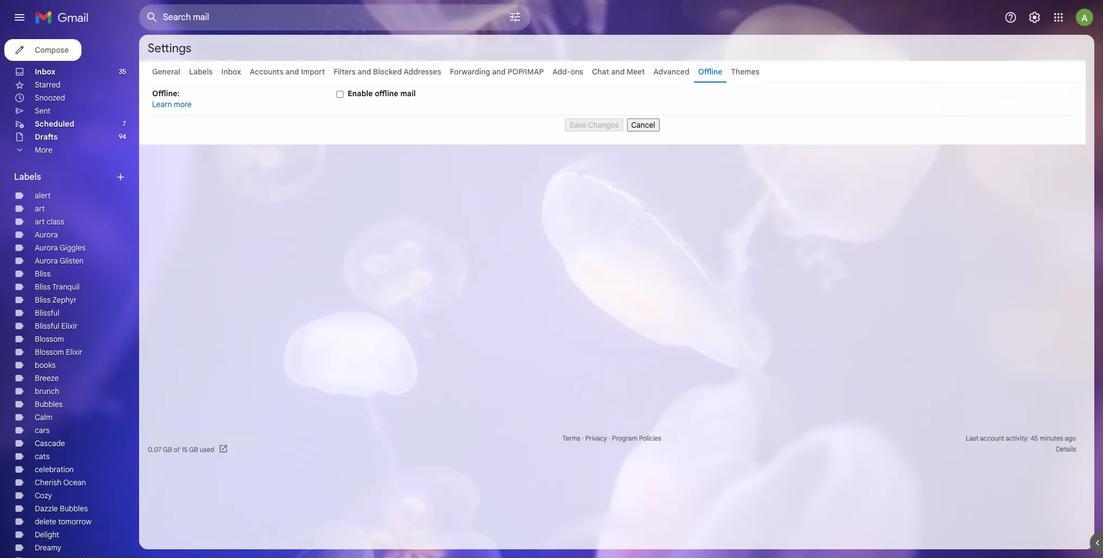 Task type: vqa. For each thing, say whether or not it's contained in the screenshot.
Streaming
no



Task type: locate. For each thing, give the bounding box(es) containing it.
labels heading
[[14, 172, 115, 183]]

1 horizontal spatial inbox
[[221, 67, 241, 77]]

and
[[286, 67, 299, 77], [358, 67, 371, 77], [493, 67, 506, 77], [611, 67, 625, 77]]

inbox
[[35, 67, 55, 77], [221, 67, 241, 77]]

0 horizontal spatial inbox
[[35, 67, 55, 77]]

drafts link
[[35, 132, 58, 142]]

aurora link
[[35, 230, 58, 240]]

gb left of
[[163, 446, 172, 454]]

delete tomorrow link
[[35, 517, 92, 527]]

footer
[[139, 433, 1086, 455]]

delight link
[[35, 530, 59, 540]]

details
[[1057, 445, 1077, 453]]

bliss up bliss tranquil
[[35, 269, 51, 279]]

· right 'privacy' link
[[609, 434, 611, 443]]

blossom down blossom link on the bottom
[[35, 347, 64, 357]]

3 aurora from the top
[[35, 256, 58, 266]]

labels
[[189, 67, 213, 77], [14, 172, 41, 183]]

0 horizontal spatial gb
[[163, 446, 172, 454]]

delete tomorrow
[[35, 517, 92, 527]]

1 vertical spatial bliss
[[35, 282, 51, 292]]

drafts
[[35, 132, 58, 142]]

offline link
[[699, 67, 723, 77]]

1 bliss from the top
[[35, 269, 51, 279]]

aurora
[[35, 230, 58, 240], [35, 243, 58, 253], [35, 256, 58, 266]]

inbox right "labels" link
[[221, 67, 241, 77]]

follow link to manage storage image
[[219, 444, 230, 455]]

1 horizontal spatial labels
[[189, 67, 213, 77]]

3 bliss from the top
[[35, 295, 51, 305]]

bubbles down brunch on the left bottom of the page
[[35, 400, 63, 409]]

inbox inside labels navigation
[[35, 67, 55, 77]]

search mail image
[[142, 8, 162, 27]]

footer containing terms
[[139, 433, 1086, 455]]

and for chat
[[611, 67, 625, 77]]

program
[[612, 434, 638, 443]]

elixir up blossom link on the bottom
[[61, 321, 78, 331]]

dreamy link
[[35, 543, 61, 553]]

2 inbox link from the left
[[221, 67, 241, 77]]

aurora down aurora link
[[35, 243, 58, 253]]

calm link
[[35, 413, 52, 422]]

blissful
[[35, 308, 59, 318], [35, 321, 59, 331]]

save changes
[[570, 120, 619, 130]]

privacy
[[586, 434, 607, 443]]

45
[[1031, 434, 1039, 443]]

1 horizontal spatial inbox link
[[221, 67, 241, 77]]

blissful down bliss zephyr link
[[35, 308, 59, 318]]

snoozed link
[[35, 93, 65, 103]]

minutes
[[1040, 434, 1064, 443]]

terms
[[563, 434, 581, 443]]

2 vertical spatial bliss
[[35, 295, 51, 305]]

navigation containing save changes
[[152, 116, 1073, 132]]

delight
[[35, 530, 59, 540]]

cascade
[[35, 439, 65, 449]]

dreamy
[[35, 543, 61, 553]]

and right filters
[[358, 67, 371, 77]]

bliss link
[[35, 269, 51, 279]]

offline
[[375, 89, 399, 98]]

bubbles link
[[35, 400, 63, 409]]

2 inbox from the left
[[221, 67, 241, 77]]

· right terms
[[582, 434, 584, 443]]

art down "alert"
[[35, 204, 45, 214]]

giggles
[[60, 243, 86, 253]]

bliss up blissful link
[[35, 295, 51, 305]]

2 art from the top
[[35, 217, 45, 227]]

gb right 15
[[189, 446, 198, 454]]

inbox link
[[35, 67, 55, 77], [221, 67, 241, 77]]

3 and from the left
[[493, 67, 506, 77]]

and right chat
[[611, 67, 625, 77]]

·
[[582, 434, 584, 443], [609, 434, 611, 443]]

1 art from the top
[[35, 204, 45, 214]]

Enable offline mail checkbox
[[336, 91, 344, 98]]

bliss down 'bliss' link
[[35, 282, 51, 292]]

2 aurora from the top
[[35, 243, 58, 253]]

and left the import
[[286, 67, 299, 77]]

1 and from the left
[[286, 67, 299, 77]]

1 blissful from the top
[[35, 308, 59, 318]]

0 vertical spatial bliss
[[35, 269, 51, 279]]

navigation
[[152, 116, 1073, 132]]

0 vertical spatial aurora
[[35, 230, 58, 240]]

0 vertical spatial labels
[[189, 67, 213, 77]]

elixir
[[61, 321, 78, 331], [66, 347, 82, 357]]

filters
[[334, 67, 356, 77]]

bliss zephyr
[[35, 295, 77, 305]]

class
[[47, 217, 64, 227]]

2 blossom from the top
[[35, 347, 64, 357]]

inbox link right "labels" link
[[221, 67, 241, 77]]

terms link
[[563, 434, 581, 443]]

add-ons link
[[553, 67, 584, 77]]

1 vertical spatial blossom
[[35, 347, 64, 357]]

blissful down blissful link
[[35, 321, 59, 331]]

inbox up starred link
[[35, 67, 55, 77]]

add-
[[553, 67, 571, 77]]

0 vertical spatial blossom
[[35, 334, 64, 344]]

tranquil
[[52, 282, 80, 292]]

art
[[35, 204, 45, 214], [35, 217, 45, 227]]

offline:
[[152, 89, 180, 98]]

addresses
[[404, 67, 442, 77]]

labels right general link
[[189, 67, 213, 77]]

2 vertical spatial aurora
[[35, 256, 58, 266]]

aurora for aurora link
[[35, 230, 58, 240]]

cherish ocean link
[[35, 478, 86, 488]]

0 horizontal spatial inbox link
[[35, 67, 55, 77]]

zephyr
[[52, 295, 77, 305]]

7
[[123, 120, 126, 128]]

aurora up 'bliss' link
[[35, 256, 58, 266]]

more
[[174, 100, 192, 109]]

general link
[[152, 67, 180, 77]]

alert link
[[35, 191, 51, 201]]

0 vertical spatial blissful
[[35, 308, 59, 318]]

labels inside navigation
[[14, 172, 41, 183]]

gmail image
[[35, 7, 94, 28]]

bliss for 'bliss' link
[[35, 269, 51, 279]]

None search field
[[139, 4, 531, 30]]

cherish
[[35, 478, 61, 488]]

1 horizontal spatial gb
[[189, 446, 198, 454]]

add-ons
[[553, 67, 584, 77]]

2 blissful from the top
[[35, 321, 59, 331]]

art down art link
[[35, 217, 45, 227]]

account
[[981, 434, 1005, 443]]

aurora down art class link
[[35, 230, 58, 240]]

main menu image
[[13, 11, 26, 24]]

inbox for first the inbox link from the right
[[221, 67, 241, 77]]

2 and from the left
[[358, 67, 371, 77]]

celebration
[[35, 465, 74, 475]]

dazzle
[[35, 504, 58, 514]]

1 vertical spatial bubbles
[[60, 504, 88, 514]]

blossom for blossom link on the bottom
[[35, 334, 64, 344]]

chat
[[592, 67, 610, 77]]

blissful elixir link
[[35, 321, 78, 331]]

4 and from the left
[[611, 67, 625, 77]]

bliss
[[35, 269, 51, 279], [35, 282, 51, 292], [35, 295, 51, 305]]

bubbles up tomorrow at the left bottom of page
[[60, 504, 88, 514]]

0 vertical spatial art
[[35, 204, 45, 214]]

elixir down the blissful elixir link
[[66, 347, 82, 357]]

starred
[[35, 80, 60, 90]]

1 aurora from the top
[[35, 230, 58, 240]]

1 vertical spatial labels
[[14, 172, 41, 183]]

1 vertical spatial art
[[35, 217, 45, 227]]

0 horizontal spatial ·
[[582, 434, 584, 443]]

and left pop/imap at the left top
[[493, 67, 506, 77]]

blossom
[[35, 334, 64, 344], [35, 347, 64, 357]]

labels up alert link
[[14, 172, 41, 183]]

sent link
[[35, 106, 51, 116]]

ons
[[571, 67, 584, 77]]

art class link
[[35, 217, 64, 227]]

brunch link
[[35, 387, 59, 396]]

ocean
[[63, 478, 86, 488]]

and for forwarding
[[493, 67, 506, 77]]

blossom down the 'blissful elixir'
[[35, 334, 64, 344]]

1 vertical spatial aurora
[[35, 243, 58, 253]]

0 horizontal spatial labels
[[14, 172, 41, 183]]

bliss zephyr link
[[35, 295, 77, 305]]

2 · from the left
[[609, 434, 611, 443]]

cars link
[[35, 426, 50, 436]]

1 vertical spatial elixir
[[66, 347, 82, 357]]

gb
[[163, 446, 172, 454], [189, 446, 198, 454]]

1 · from the left
[[582, 434, 584, 443]]

1 blossom from the top
[[35, 334, 64, 344]]

advanced search options image
[[505, 6, 526, 28]]

compose
[[35, 45, 69, 55]]

blissful for blissful elixir
[[35, 321, 59, 331]]

chat and meet link
[[592, 67, 645, 77]]

1 horizontal spatial ·
[[609, 434, 611, 443]]

1 inbox from the left
[[35, 67, 55, 77]]

1 vertical spatial blissful
[[35, 321, 59, 331]]

blossom link
[[35, 334, 64, 344]]

0 vertical spatial elixir
[[61, 321, 78, 331]]

cherish ocean
[[35, 478, 86, 488]]

2 bliss from the top
[[35, 282, 51, 292]]

inbox link up starred link
[[35, 67, 55, 77]]

blossom for blossom elixir
[[35, 347, 64, 357]]

aurora for aurora giggles
[[35, 243, 58, 253]]

labels for "labels" link
[[189, 67, 213, 77]]

elixir for blossom elixir
[[66, 347, 82, 357]]



Task type: describe. For each thing, give the bounding box(es) containing it.
dazzle bubbles link
[[35, 504, 88, 514]]

enable
[[348, 89, 373, 98]]

filters and blocked addresses link
[[334, 67, 442, 77]]

and for accounts
[[286, 67, 299, 77]]

offline
[[699, 67, 723, 77]]

advanced
[[654, 67, 690, 77]]

scheduled
[[35, 119, 74, 129]]

settings
[[148, 41, 191, 55]]

blissful link
[[35, 308, 59, 318]]

blissful elixir
[[35, 321, 78, 331]]

tomorrow
[[58, 517, 92, 527]]

last account activity: 45 minutes ago details
[[966, 434, 1077, 453]]

blissful for blissful link
[[35, 308, 59, 318]]

Search mail text field
[[163, 12, 478, 23]]

support image
[[1005, 11, 1018, 24]]

inbox for 2nd the inbox link from the right
[[35, 67, 55, 77]]

privacy link
[[586, 434, 607, 443]]

activity:
[[1006, 434, 1030, 443]]

0.07
[[148, 446, 162, 454]]

cancel button
[[627, 119, 660, 132]]

0.07 gb of 15 gb used
[[148, 446, 214, 454]]

breeze
[[35, 374, 59, 383]]

15
[[182, 446, 188, 454]]

cats link
[[35, 452, 50, 462]]

brunch
[[35, 387, 59, 396]]

offline: learn more
[[152, 89, 192, 109]]

of
[[174, 446, 180, 454]]

chat and meet
[[592, 67, 645, 77]]

2 gb from the left
[[189, 446, 198, 454]]

details link
[[1057, 445, 1077, 453]]

bliss for bliss zephyr
[[35, 295, 51, 305]]

art link
[[35, 204, 45, 214]]

aurora for aurora glisten
[[35, 256, 58, 266]]

0 vertical spatial bubbles
[[35, 400, 63, 409]]

settings image
[[1029, 11, 1042, 24]]

themes link
[[731, 67, 760, 77]]

learn more link
[[152, 100, 192, 109]]

and for filters
[[358, 67, 371, 77]]

cancel
[[632, 120, 656, 130]]

program policies link
[[612, 434, 662, 443]]

save
[[570, 120, 587, 130]]

scheduled link
[[35, 119, 74, 129]]

art for art class
[[35, 217, 45, 227]]

more button
[[0, 144, 130, 157]]

blossom elixir
[[35, 347, 82, 357]]

glisten
[[60, 256, 84, 266]]

labels link
[[189, 67, 213, 77]]

compose button
[[4, 39, 82, 61]]

bliss tranquil
[[35, 282, 80, 292]]

themes
[[731, 67, 760, 77]]

cats
[[35, 452, 50, 462]]

art class
[[35, 217, 64, 227]]

elixir for blissful elixir
[[61, 321, 78, 331]]

policies
[[639, 434, 662, 443]]

1 inbox link from the left
[[35, 67, 55, 77]]

filters and blocked addresses
[[334, 67, 442, 77]]

dazzle bubbles
[[35, 504, 88, 514]]

import
[[301, 67, 325, 77]]

delete
[[35, 517, 56, 527]]

94
[[119, 133, 126, 141]]

mail
[[401, 89, 416, 98]]

labels navigation
[[0, 35, 139, 558]]

labels for labels heading
[[14, 172, 41, 183]]

starred link
[[35, 80, 60, 90]]

ago
[[1065, 434, 1077, 443]]

aurora giggles link
[[35, 243, 86, 253]]

cars
[[35, 426, 50, 436]]

calm
[[35, 413, 52, 422]]

last
[[966, 434, 979, 443]]

1 gb from the left
[[163, 446, 172, 454]]

more
[[35, 145, 52, 155]]

cascade link
[[35, 439, 65, 449]]

accounts and import link
[[250, 67, 325, 77]]

books link
[[35, 360, 56, 370]]

35
[[119, 67, 126, 76]]

celebration link
[[35, 465, 74, 475]]

art for art link
[[35, 204, 45, 214]]

learn
[[152, 100, 172, 109]]

blossom elixir link
[[35, 347, 82, 357]]

breeze link
[[35, 374, 59, 383]]

enable offline mail
[[348, 89, 416, 98]]

bliss for bliss tranquil
[[35, 282, 51, 292]]

accounts and import
[[250, 67, 325, 77]]

forwarding and pop/imap link
[[450, 67, 544, 77]]

snoozed
[[35, 93, 65, 103]]

books
[[35, 360, 56, 370]]

forwarding
[[450, 67, 491, 77]]

used
[[200, 446, 214, 454]]

aurora giggles
[[35, 243, 86, 253]]

meet
[[627, 67, 645, 77]]

aurora glisten
[[35, 256, 84, 266]]

changes
[[588, 120, 619, 130]]



